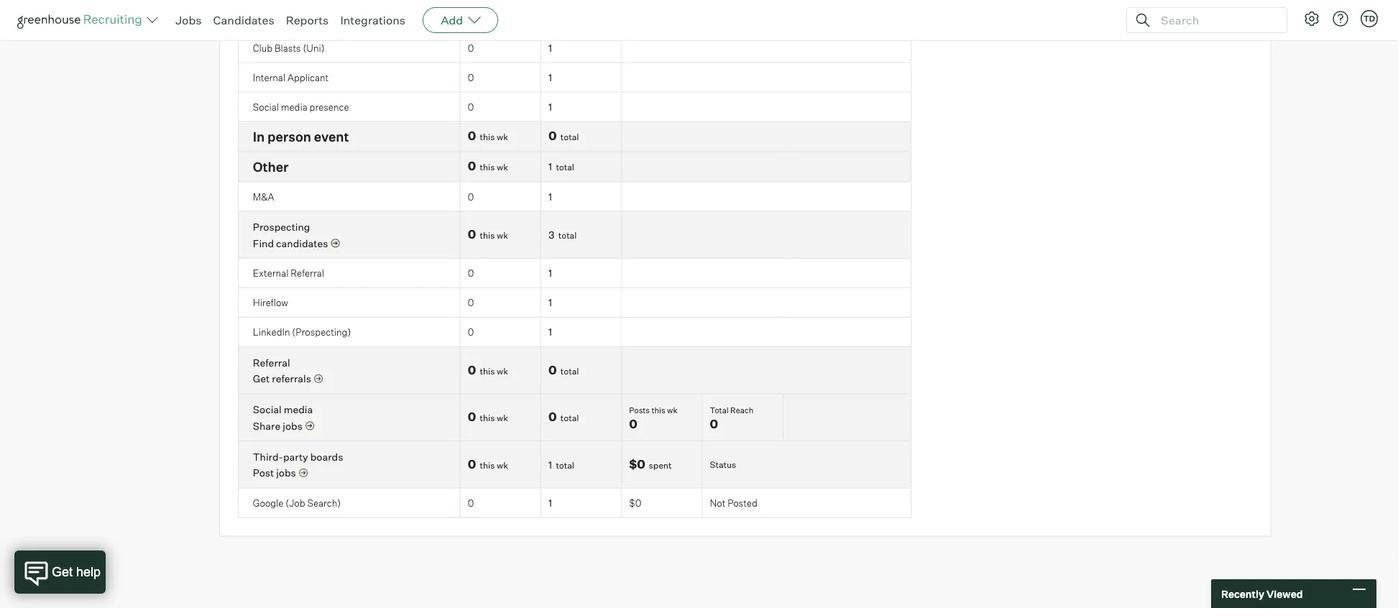 Task type: describe. For each thing, give the bounding box(es) containing it.
media for social media presence
[[281, 101, 308, 113]]

recently
[[1222, 588, 1265, 600]]

club
[[253, 42, 273, 54]]

google
[[253, 497, 284, 509]]

total reach 0
[[710, 406, 754, 431]]

td button
[[1359, 7, 1382, 30]]

event
[[314, 129, 349, 145]]

not
[[710, 497, 726, 509]]

referral link
[[253, 356, 290, 369]]

this inside posts this wk 0
[[652, 406, 666, 415]]

wk inside posts this wk 0
[[667, 406, 678, 415]]

media for social media
[[53, 29, 86, 43]]

manage link
[[253, 11, 302, 25]]

third-party boards post jobs
[[253, 451, 343, 479]]

share jobs link
[[253, 419, 314, 433]]

jobs inside social media share jobs
[[283, 420, 303, 432]]

posted
[[728, 497, 758, 509]]

9 1 from the top
[[549, 458, 552, 471]]

post jobs link
[[253, 466, 308, 480]]

hireflow
[[253, 297, 288, 308]]

total for referral get referrals
[[561, 366, 579, 376]]

search)
[[307, 497, 341, 509]]

other
[[253, 159, 289, 175]]

candidates link
[[213, 13, 274, 27]]

1 link for external referral
[[549, 267, 552, 280]]

prospecting find candidates
[[253, 221, 328, 250]]

get
[[253, 373, 270, 385]]

(job
[[286, 497, 305, 509]]

candidates
[[213, 13, 274, 27]]

external
[[253, 267, 289, 279]]

referral get referrals
[[253, 356, 311, 385]]

1 for internal applicant
[[549, 71, 552, 84]]

external referral
[[253, 267, 324, 279]]

(uni)
[[303, 42, 325, 54]]

4 1 link from the top
[[549, 161, 552, 173]]

1 1 total from the top
[[549, 161, 575, 173]]

posts this wk 0
[[630, 406, 678, 431]]

integrations
[[340, 13, 406, 27]]

1 for club blasts (uni)
[[549, 41, 552, 54]]

social inside social media share jobs
[[253, 404, 282, 416]]

0 this wk for post jobs
[[468, 457, 508, 471]]

post
[[253, 467, 274, 479]]

referrals
[[272, 373, 311, 385]]

3 link
[[549, 229, 555, 241]]

0 this wk for get referrals
[[468, 363, 508, 377]]

$0 for $0
[[630, 497, 642, 509]]

jobs inside third-party boards post jobs
[[276, 467, 296, 479]]

integrations link
[[340, 13, 406, 27]]

0 inside 'total reach 0'
[[710, 417, 719, 431]]

1 link for google (job search)
[[549, 497, 552, 509]]

internal
[[253, 72, 286, 83]]

applicant
[[288, 72, 329, 83]]

get referrals link
[[253, 372, 323, 386]]

total
[[710, 406, 729, 415]]

prospecting link
[[253, 221, 310, 234]]

find candidates link
[[253, 236, 340, 250]]

boards
[[310, 451, 343, 463]]

posts
[[630, 406, 650, 415]]

club blasts (uni)
[[253, 42, 325, 54]]

status
[[710, 460, 737, 470]]

0 total for social media share jobs
[[549, 410, 579, 424]]

1 link for internal applicant
[[549, 71, 552, 84]]

total for prospecting find candidates
[[559, 230, 577, 241]]

internal applicant
[[253, 72, 329, 83]]

referral inside referral get referrals
[[253, 356, 290, 369]]

1 0 total from the top
[[549, 129, 579, 143]]

recently viewed
[[1222, 588, 1304, 600]]

$0 spent
[[630, 457, 672, 471]]

total for social media share jobs
[[561, 413, 579, 424]]

share
[[253, 420, 281, 432]]

candidates
[[276, 237, 328, 250]]

social media
[[17, 29, 86, 43]]

social for social media
[[17, 29, 50, 43]]



Task type: vqa. For each thing, say whether or not it's contained in the screenshot.
Third-party boards "link"
yes



Task type: locate. For each thing, give the bounding box(es) containing it.
2 vertical spatial 0 total
[[549, 410, 579, 424]]

0 vertical spatial referral
[[291, 267, 324, 279]]

media for social media share jobs
[[284, 404, 313, 416]]

1 vertical spatial 1 total
[[549, 458, 575, 471]]

manage
[[253, 12, 291, 24]]

media
[[53, 29, 86, 43], [281, 101, 308, 113], [284, 404, 313, 416]]

greenhouse recruiting image
[[17, 12, 147, 29]]

3
[[549, 229, 555, 241]]

spent
[[649, 460, 672, 471]]

6 0 this wk from the top
[[468, 410, 508, 424]]

1 vertical spatial media
[[281, 101, 308, 113]]

referral up "get"
[[253, 356, 290, 369]]

3 1 from the top
[[549, 100, 552, 113]]

this
[[480, 5, 495, 15], [480, 132, 495, 143], [480, 162, 495, 173], [480, 230, 495, 241], [480, 366, 495, 376], [652, 406, 666, 415], [480, 413, 495, 424], [480, 460, 495, 471]]

jobs
[[283, 420, 303, 432], [276, 467, 296, 479]]

configure image
[[1304, 10, 1321, 27]]

9 1 link from the top
[[549, 458, 552, 471]]

not posted
[[710, 497, 758, 509]]

0 inside posts this wk 0
[[630, 417, 638, 431]]

0 horizontal spatial social media link
[[17, 27, 127, 44]]

$0
[[630, 457, 646, 471], [630, 497, 642, 509]]

0 horizontal spatial referral
[[253, 356, 290, 369]]

1 vertical spatial $0
[[630, 497, 642, 509]]

7 1 from the top
[[549, 296, 552, 309]]

0 this wk for share jobs
[[468, 410, 508, 424]]

1 1 from the top
[[549, 41, 552, 54]]

total inside 3 total
[[559, 230, 577, 241]]

presence
[[310, 101, 349, 113]]

0 vertical spatial media
[[53, 29, 86, 43]]

1 for google (job search)
[[549, 497, 552, 509]]

0 this wk for find candidates
[[468, 227, 508, 242]]

3 1 link from the top
[[549, 100, 552, 113]]

5 0 this wk from the top
[[468, 363, 508, 377]]

social media share jobs
[[253, 404, 313, 432]]

1 for hireflow
[[549, 296, 552, 309]]

linkedin (prospecting)
[[253, 326, 351, 338]]

$0 down $0 spent
[[630, 497, 642, 509]]

third-party boards link
[[253, 451, 343, 463]]

1 for external referral
[[549, 267, 552, 280]]

social for social media presence
[[253, 101, 279, 113]]

10 1 link from the top
[[549, 497, 552, 509]]

1 vertical spatial jobs
[[276, 467, 296, 479]]

0 vertical spatial social media link
[[17, 27, 127, 44]]

0 vertical spatial social
[[17, 29, 50, 43]]

referral
[[291, 267, 324, 279], [253, 356, 290, 369]]

media inside social media share jobs
[[284, 404, 313, 416]]

1 1 link from the top
[[549, 41, 552, 54]]

add button
[[423, 7, 499, 33]]

0 vertical spatial jobs
[[283, 420, 303, 432]]

0 total for referral get referrals
[[549, 363, 579, 377]]

social media link
[[17, 27, 127, 44], [253, 404, 313, 416]]

3 total
[[549, 229, 577, 241]]

1 horizontal spatial social media link
[[253, 404, 313, 416]]

0
[[468, 2, 476, 16], [468, 42, 474, 54], [468, 72, 474, 83], [468, 101, 474, 113], [468, 129, 476, 143], [549, 129, 557, 143], [468, 159, 476, 173], [468, 191, 474, 202], [468, 227, 476, 242], [468, 267, 474, 279], [468, 297, 474, 308], [468, 326, 474, 338], [468, 363, 476, 377], [549, 363, 557, 377], [468, 410, 476, 424], [549, 410, 557, 424], [630, 417, 638, 431], [710, 417, 719, 431], [468, 457, 476, 471], [468, 497, 474, 509]]

2 1 from the top
[[549, 71, 552, 84]]

1 link for linkedin (prospecting)
[[549, 326, 552, 339]]

1 0 this wk from the top
[[468, 2, 508, 16]]

party
[[283, 451, 308, 463]]

in person event
[[253, 129, 349, 145]]

linkedin
[[253, 326, 290, 338]]

jobs right share
[[283, 420, 303, 432]]

5 1 link from the top
[[549, 190, 552, 203]]

in
[[253, 129, 265, 145]]

1 vertical spatial social media link
[[253, 404, 313, 416]]

prospecting
[[253, 221, 310, 234]]

google (job search)
[[253, 497, 341, 509]]

find
[[253, 237, 274, 250]]

td button
[[1361, 10, 1379, 27]]

reach
[[731, 406, 754, 415]]

0 vertical spatial 1 total
[[549, 161, 575, 173]]

$0 for $0 spent
[[630, 457, 646, 471]]

2 1 total from the top
[[549, 458, 575, 471]]

total for third-party boards post jobs
[[556, 460, 575, 471]]

m&a
[[253, 191, 274, 202]]

2 0 this wk from the top
[[468, 129, 508, 143]]

wk
[[497, 5, 508, 15], [497, 132, 508, 143], [497, 162, 508, 173], [497, 230, 508, 241], [497, 366, 508, 376], [667, 406, 678, 415], [497, 413, 508, 424], [497, 460, 508, 471]]

td
[[1364, 14, 1376, 23]]

2 vertical spatial media
[[284, 404, 313, 416]]

1 vertical spatial social
[[253, 101, 279, 113]]

blasts
[[275, 42, 301, 54]]

1 total
[[549, 161, 575, 173], [549, 458, 575, 471]]

0 vertical spatial 0 total
[[549, 129, 579, 143]]

total
[[561, 132, 579, 143], [556, 162, 575, 173], [559, 230, 577, 241], [561, 366, 579, 376], [561, 413, 579, 424], [556, 460, 575, 471]]

$0 left spent
[[630, 457, 646, 471]]

1 link
[[549, 41, 552, 54], [549, 71, 552, 84], [549, 100, 552, 113], [549, 161, 552, 173], [549, 190, 552, 203], [549, 267, 552, 280], [549, 296, 552, 309], [549, 326, 552, 339], [549, 458, 552, 471], [549, 497, 552, 509]]

referral down candidates
[[291, 267, 324, 279]]

2 $0 from the top
[[630, 497, 642, 509]]

8 1 from the top
[[549, 326, 552, 339]]

8 1 link from the top
[[549, 326, 552, 339]]

third-
[[253, 451, 283, 463]]

jobs link
[[175, 13, 202, 27]]

4 0 this wk from the top
[[468, 227, 508, 242]]

social media presence
[[253, 101, 349, 113]]

2 vertical spatial social
[[253, 404, 282, 416]]

1 link for social media presence
[[549, 100, 552, 113]]

Search text field
[[1158, 10, 1274, 31]]

10 1 from the top
[[549, 497, 552, 509]]

3 0 total from the top
[[549, 410, 579, 424]]

1 for linkedin (prospecting)
[[549, 326, 552, 339]]

jobs down party
[[276, 467, 296, 479]]

1 for m&a
[[549, 190, 552, 203]]

1 vertical spatial 0 total
[[549, 363, 579, 377]]

(prospecting)
[[292, 326, 351, 338]]

3 0 this wk from the top
[[468, 159, 508, 173]]

1 vertical spatial referral
[[253, 356, 290, 369]]

6 1 from the top
[[549, 267, 552, 280]]

7 1 link from the top
[[549, 296, 552, 309]]

1 link for m&a
[[549, 190, 552, 203]]

4 1 from the top
[[549, 161, 552, 173]]

0 this wk for manage
[[468, 2, 508, 16]]

1
[[549, 41, 552, 54], [549, 71, 552, 84], [549, 100, 552, 113], [549, 161, 552, 173], [549, 190, 552, 203], [549, 267, 552, 280], [549, 296, 552, 309], [549, 326, 552, 339], [549, 458, 552, 471], [549, 497, 552, 509]]

viewed
[[1267, 588, 1304, 600]]

add
[[441, 13, 463, 27]]

jobs
[[175, 13, 202, 27]]

0 this wk
[[468, 2, 508, 16], [468, 129, 508, 143], [468, 159, 508, 173], [468, 227, 508, 242], [468, 363, 508, 377], [468, 410, 508, 424], [468, 457, 508, 471]]

2 0 total from the top
[[549, 363, 579, 377]]

1 $0 from the top
[[630, 457, 646, 471]]

1 horizontal spatial referral
[[291, 267, 324, 279]]

social
[[17, 29, 50, 43], [253, 101, 279, 113], [253, 404, 282, 416]]

1 link for hireflow
[[549, 296, 552, 309]]

1 for social media presence
[[549, 100, 552, 113]]

reports link
[[286, 13, 329, 27]]

7 0 this wk from the top
[[468, 457, 508, 471]]

2 1 link from the top
[[549, 71, 552, 84]]

6 1 link from the top
[[549, 267, 552, 280]]

1 link for club blasts (uni)
[[549, 41, 552, 54]]

0 vertical spatial $0
[[630, 457, 646, 471]]

reports
[[286, 13, 329, 27]]

0 total
[[549, 129, 579, 143], [549, 363, 579, 377], [549, 410, 579, 424]]

5 1 from the top
[[549, 190, 552, 203]]

person
[[268, 129, 311, 145]]



